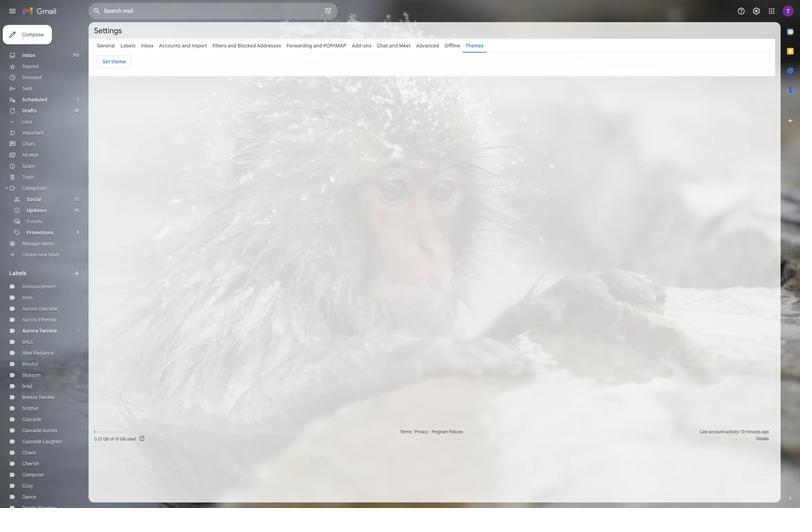 Task type: vqa. For each thing, say whether or not it's contained in the screenshot.
But wait, you're not done yet! You still need to... Flexport_Reverse_Logo@2x Hello there! Congratulations on creating your accou on the right bottom of the page
no



Task type: locate. For each thing, give the bounding box(es) containing it.
aurora up ball
[[22, 328, 38, 334]]

2 and from the left
[[228, 43, 237, 49]]

cascade down the brother link
[[22, 417, 41, 423]]

and left pop/imap
[[314, 43, 322, 49]]

chat and meet
[[377, 43, 411, 49]]

last account activity: 13 minutes ago details
[[700, 430, 770, 442]]

110
[[73, 53, 79, 58]]

filters and blocked addresses
[[213, 43, 281, 49]]

inbox up "starred"
[[22, 52, 35, 59]]

aurora cascade
[[22, 306, 57, 312]]

0 horizontal spatial gb
[[103, 437, 109, 442]]

advanced link
[[417, 43, 440, 49]]

·
[[413, 430, 414, 435], [430, 430, 431, 435]]

set
[[103, 59, 110, 65]]

aurora up aurora twinkle
[[22, 317, 37, 323]]

1 vertical spatial labels
[[9, 270, 26, 277]]

None search field
[[89, 3, 338, 19]]

Search mail text field
[[104, 8, 305, 15]]

twinkle for breeze twinkle
[[38, 395, 55, 401]]

footer
[[89, 429, 776, 443]]

drafts link
[[22, 108, 37, 114]]

cascade laughter link
[[22, 439, 63, 445]]

gb right 15
[[120, 437, 126, 442]]

filters and blocked addresses link
[[213, 43, 281, 49]]

forums link
[[27, 219, 43, 225]]

1 horizontal spatial gb
[[120, 437, 126, 442]]

brad link
[[22, 383, 32, 390]]

cascade aurora
[[22, 428, 57, 434]]

cascade for cascade laughter
[[22, 439, 41, 445]]

labels down create at left
[[9, 270, 26, 277]]

0 vertical spatial inbox
[[141, 43, 154, 49]]

program
[[432, 430, 448, 435]]

gb left of
[[103, 437, 109, 442]]

and right chat
[[390, 43, 398, 49]]

0 vertical spatial twinkle
[[39, 328, 57, 334]]

0 vertical spatial inbox link
[[141, 43, 154, 49]]

of
[[110, 437, 114, 442]]

inbox link right labels link
[[141, 43, 154, 49]]

trash link
[[22, 174, 34, 180]]

labels up theme
[[120, 43, 136, 49]]

manage labels link
[[22, 241, 54, 247]]

labels
[[120, 43, 136, 49], [9, 270, 26, 277]]

labels for labels heading
[[9, 270, 26, 277]]

4 and from the left
[[390, 43, 398, 49]]

aurora
[[22, 306, 37, 312], [22, 317, 37, 323], [22, 328, 38, 334], [43, 428, 57, 434]]

and for forwarding
[[314, 43, 322, 49]]

promotions
[[27, 230, 54, 236]]

cascade down the cascade link
[[22, 428, 41, 434]]

aurora for aurora cascade
[[22, 306, 37, 312]]

aurora for aurora ethereal
[[22, 317, 37, 323]]

0 horizontal spatial inbox
[[22, 52, 35, 59]]

gb
[[103, 437, 109, 442], [120, 437, 126, 442]]

chaos link
[[22, 450, 36, 456]]

aurora twinkle
[[22, 328, 57, 334]]

offline link
[[445, 43, 460, 49]]

details
[[757, 436, 770, 442]]

twinkle down "ethereal" at left
[[39, 328, 57, 334]]

and left import on the top left of the page
[[182, 43, 191, 49]]

0 horizontal spatial ·
[[413, 430, 414, 435]]

1 vertical spatial inbox link
[[22, 52, 35, 59]]

sent link
[[22, 86, 32, 92]]

ethereal
[[38, 317, 56, 323]]

themes link
[[466, 43, 484, 49]]

0 vertical spatial labels
[[120, 43, 136, 49]]

offline
[[445, 43, 460, 49]]

advanced search options image
[[321, 4, 335, 18]]

forwarding and pop/imap
[[287, 43, 347, 49]]

add-ons
[[352, 43, 372, 49]]

updates
[[27, 207, 47, 214]]

0 horizontal spatial inbox link
[[22, 52, 35, 59]]

1 vertical spatial inbox
[[22, 52, 35, 59]]

account
[[710, 430, 725, 435]]

aurora cascade link
[[22, 306, 57, 312]]

cascade up "ethereal" at left
[[38, 306, 57, 312]]

filters
[[213, 43, 227, 49]]

0.27 gb of 15 gb used
[[94, 437, 136, 442]]

cascade
[[38, 306, 57, 312], [22, 417, 41, 423], [22, 428, 41, 434], [22, 439, 41, 445]]

2 gb from the left
[[120, 437, 126, 442]]

bliss
[[22, 350, 32, 356]]

0.27
[[94, 437, 102, 442]]

set theme
[[103, 59, 126, 65]]

cozy link
[[22, 483, 33, 489]]

main menu image
[[8, 7, 17, 15]]

bliss radiance
[[22, 350, 54, 356]]

accounts and import link
[[159, 43, 207, 49]]

privacy link
[[415, 430, 429, 435]]

labels inside navigation
[[9, 270, 26, 277]]

inbox inside labels navigation
[[22, 52, 35, 59]]

cascade up chaos
[[22, 439, 41, 445]]

breeze
[[22, 395, 37, 401]]

settings image
[[753, 7, 761, 15]]

snoozed link
[[22, 74, 41, 81]]

cherish link
[[22, 461, 39, 467]]

aurora up laughter at the left bottom of page
[[43, 428, 57, 434]]

cascade link
[[22, 417, 41, 423]]

starred
[[22, 63, 39, 70]]

all mail link
[[22, 152, 38, 158]]

1 horizontal spatial inbox
[[141, 43, 154, 49]]

1 and from the left
[[182, 43, 191, 49]]

1 horizontal spatial labels
[[120, 43, 136, 49]]

tab list
[[781, 22, 801, 484]]

terms
[[400, 430, 412, 435]]

0 horizontal spatial labels
[[9, 270, 26, 277]]

2
[[77, 97, 79, 102]]

aurora for aurora twinkle
[[22, 328, 38, 334]]

support image
[[738, 7, 746, 15]]

· right terms
[[413, 430, 414, 435]]

and right 'filters'
[[228, 43, 237, 49]]

48
[[74, 108, 79, 113]]

1 horizontal spatial ·
[[430, 430, 431, 435]]

important
[[22, 130, 44, 136]]

forwarding and pop/imap link
[[287, 43, 347, 49]]

3 and from the left
[[314, 43, 322, 49]]

twinkle
[[39, 328, 57, 334], [38, 395, 55, 401]]

sent
[[22, 86, 32, 92]]

details link
[[757, 436, 770, 442]]

inbox link up "starred"
[[22, 52, 35, 59]]

compose button
[[3, 25, 52, 44]]

spam
[[22, 163, 35, 169]]

inbox right labels link
[[141, 43, 154, 49]]

and
[[182, 43, 191, 49], [228, 43, 237, 49], [314, 43, 322, 49], [390, 43, 398, 49]]

aurora down arno on the left
[[22, 306, 37, 312]]

· right privacy
[[430, 430, 431, 435]]

1 vertical spatial twinkle
[[38, 395, 55, 401]]

accounts
[[159, 43, 181, 49]]

search mail image
[[91, 5, 103, 17]]

1
[[77, 328, 79, 334]]

social link
[[27, 196, 41, 203]]

cherish
[[22, 461, 39, 467]]

categories link
[[22, 185, 46, 192]]

dance
[[22, 494, 36, 501]]

twinkle right breeze
[[38, 395, 55, 401]]

trash
[[22, 174, 34, 180]]



Task type: describe. For each thing, give the bounding box(es) containing it.
manage labels
[[22, 241, 54, 247]]

1 gb from the left
[[103, 437, 109, 442]]

promotions link
[[27, 230, 54, 236]]

1 · from the left
[[413, 430, 414, 435]]

gmail image
[[22, 4, 60, 18]]

cascade aurora link
[[22, 428, 57, 434]]

labels heading
[[9, 270, 73, 277]]

13
[[742, 430, 745, 435]]

minutes
[[747, 430, 761, 435]]

label
[[48, 252, 59, 258]]

less button
[[0, 116, 83, 127]]

privacy
[[415, 430, 429, 435]]

manage
[[22, 241, 40, 247]]

create new label link
[[22, 252, 59, 258]]

cascade for cascade aurora
[[22, 428, 41, 434]]

meet
[[399, 43, 411, 49]]

updates link
[[27, 207, 47, 214]]

general
[[97, 43, 115, 49]]

themes
[[466, 43, 484, 49]]

snoozed
[[22, 74, 41, 81]]

breeze twinkle link
[[22, 395, 55, 401]]

compose
[[22, 32, 44, 38]]

new
[[38, 252, 47, 258]]

general link
[[97, 43, 115, 49]]

chaos
[[22, 450, 36, 456]]

blocked
[[238, 43, 256, 49]]

pop/imap
[[324, 43, 347, 49]]

labels
[[41, 241, 54, 247]]

settings
[[94, 26, 122, 35]]

addresses
[[257, 43, 281, 49]]

follow link to manage storage image
[[139, 436, 146, 443]]

announcement link
[[22, 284, 56, 290]]

cascade for the cascade link
[[22, 417, 41, 423]]

aurora ethereal
[[22, 317, 56, 323]]

advanced
[[417, 43, 440, 49]]

twinkle for aurora twinkle
[[39, 328, 57, 334]]

1 horizontal spatial inbox link
[[141, 43, 154, 49]]

aurora twinkle link
[[22, 328, 57, 334]]

labels link
[[120, 43, 136, 49]]

blissful link
[[22, 361, 38, 368]]

theme
[[111, 59, 126, 65]]

used
[[127, 437, 136, 442]]

2 · from the left
[[430, 430, 431, 435]]

forums
[[27, 219, 43, 225]]

starred link
[[22, 63, 39, 70]]

computer link
[[22, 472, 44, 478]]

blissful
[[22, 361, 38, 368]]

accounts and import
[[159, 43, 207, 49]]

blossom
[[22, 372, 41, 379]]

scheduled link
[[22, 97, 47, 103]]

ons
[[364, 43, 372, 49]]

import
[[192, 43, 207, 49]]

important link
[[22, 130, 44, 136]]

add-
[[352, 43, 364, 49]]

create new label
[[22, 252, 59, 258]]

terms · privacy · program policies
[[400, 430, 464, 435]]

categories
[[22, 185, 46, 192]]

breeze twinkle
[[22, 395, 55, 401]]

labels for labels link
[[120, 43, 136, 49]]

chats
[[22, 141, 35, 147]]

footer containing terms
[[89, 429, 776, 443]]

15
[[115, 437, 119, 442]]

last
[[700, 430, 708, 435]]

less
[[22, 119, 32, 125]]

radiance
[[33, 350, 54, 356]]

32
[[75, 197, 79, 202]]

drafts
[[22, 108, 37, 114]]

brad
[[22, 383, 32, 390]]

35
[[74, 208, 79, 213]]

and for chat
[[390, 43, 398, 49]]

create
[[22, 252, 37, 258]]

chat and meet link
[[377, 43, 411, 49]]

add-ons link
[[352, 43, 372, 49]]

scheduled
[[22, 97, 47, 103]]

arno link
[[22, 295, 33, 301]]

labels navigation
[[0, 22, 89, 508]]

laughter
[[43, 439, 63, 445]]

and for accounts
[[182, 43, 191, 49]]

spam link
[[22, 163, 35, 169]]

cascade laughter
[[22, 439, 63, 445]]

brother
[[22, 406, 39, 412]]

brother link
[[22, 406, 39, 412]]

and for filters
[[228, 43, 237, 49]]

forwarding
[[287, 43, 313, 49]]



